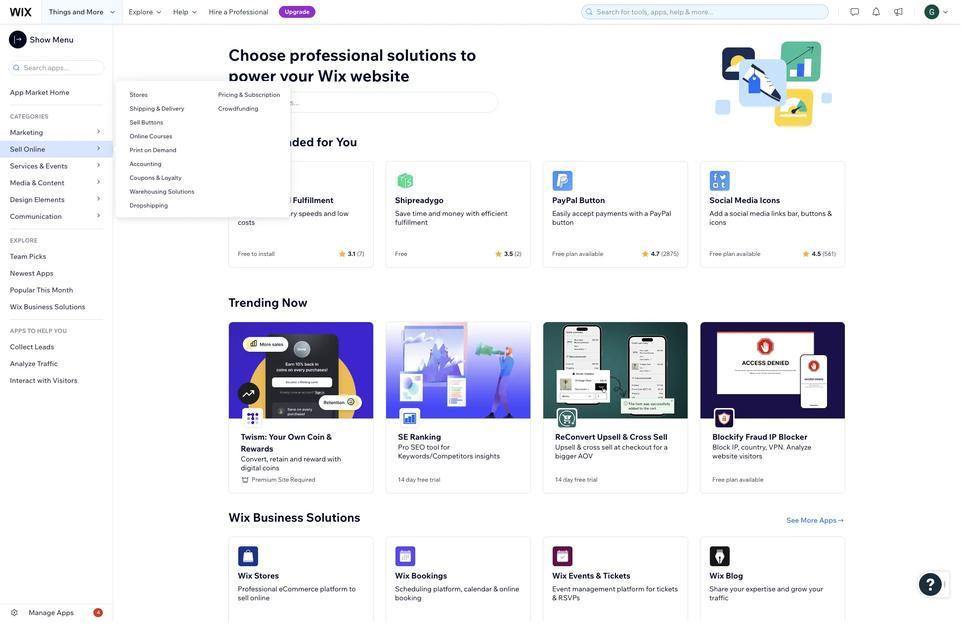 Task type: locate. For each thing, give the bounding box(es) containing it.
trial
[[430, 476, 441, 484], [587, 476, 598, 484]]

1 14 from the left
[[398, 476, 405, 484]]

month
[[52, 286, 73, 295]]

and right things on the left top of page
[[73, 7, 85, 16]]

1 14 day free trial from the left
[[398, 476, 441, 484]]

help
[[37, 327, 52, 335]]

more right things on the left top of page
[[86, 7, 104, 16]]

wix inside wix events & tickets event management platform for tickets & rsvps
[[552, 571, 567, 581]]

for right checkout
[[654, 443, 663, 452]]

4.5
[[812, 250, 821, 257]]

and left low
[[324, 209, 336, 218]]

0 horizontal spatial events
[[46, 162, 68, 171]]

upsell down reconvert
[[555, 443, 576, 452]]

0 vertical spatial stores
[[130, 91, 148, 98]]

0 vertical spatial sell
[[602, 443, 613, 452]]

your up subscription
[[280, 66, 314, 86]]

0 vertical spatial paypal
[[552, 195, 578, 205]]

paypal up easily
[[552, 195, 578, 205]]

and inside wix blog share your expertise and grow your traffic
[[778, 585, 790, 594]]

& left "loyalty"
[[156, 174, 160, 182]]

1 vertical spatial events
[[569, 571, 594, 581]]

apps
[[36, 269, 53, 278], [820, 516, 837, 525], [57, 609, 74, 618]]

wix
[[318, 66, 347, 86], [10, 303, 22, 312], [228, 510, 250, 525], [238, 571, 252, 581], [395, 571, 410, 581], [552, 571, 567, 581], [710, 571, 724, 581]]

wix inside wix stores professional ecommerce platform to sell online
[[238, 571, 252, 581]]

free plan available down button
[[552, 250, 604, 258]]

wix events & tickets logo image
[[552, 546, 573, 567]]

buttons
[[141, 119, 163, 126]]

paypal
[[552, 195, 578, 205], [650, 209, 671, 218]]

1 horizontal spatial website
[[713, 452, 738, 461]]

apps right see
[[820, 516, 837, 525]]

your down blog
[[730, 585, 745, 594]]

1 platform from the left
[[320, 585, 348, 594]]

website down solutions
[[350, 66, 410, 86]]

1 vertical spatial media
[[735, 195, 758, 205]]

help button
[[167, 0, 203, 24]]

sell right cross
[[654, 432, 668, 442]]

wix down popular
[[10, 303, 22, 312]]

Search apps... field
[[21, 61, 101, 75], [245, 92, 494, 112]]

wix up share
[[710, 571, 724, 581]]

home
[[50, 88, 69, 97]]

event
[[552, 585, 571, 594]]

solutions down month
[[54, 303, 85, 312]]

1 trial from the left
[[430, 476, 441, 484]]

events up management
[[569, 571, 594, 581]]

media inside sidebar "element"
[[10, 179, 30, 187]]

available
[[579, 250, 604, 258], [737, 250, 761, 258], [740, 476, 764, 484]]

2 14 from the left
[[555, 476, 562, 484]]

sell buttons link
[[116, 114, 204, 131]]

0 horizontal spatial 14 day free trial
[[398, 476, 441, 484]]

upsell up at
[[597, 432, 621, 442]]

& right buttons
[[828, 209, 832, 218]]

business down site
[[253, 510, 304, 525]]

online left ecommerce
[[250, 594, 270, 603]]

1 horizontal spatial trial
[[587, 476, 598, 484]]

1 vertical spatial solutions
[[54, 303, 85, 312]]

0 horizontal spatial online
[[24, 145, 45, 154]]

0 horizontal spatial media
[[10, 179, 30, 187]]

professional right hire
[[229, 7, 269, 16]]

traffic
[[37, 360, 58, 368]]

multi-
[[238, 195, 260, 205]]

day down seo
[[406, 476, 416, 484]]

1 horizontal spatial upsell
[[597, 432, 621, 442]]

1 horizontal spatial online
[[130, 133, 148, 140]]

website inside choose professional solutions to power your wix website
[[350, 66, 410, 86]]

with inside "paypal button easily accept payments with a paypal button"
[[629, 209, 643, 218]]

sell down wix stores logo
[[238, 594, 249, 603]]

& right coin
[[327, 432, 332, 442]]

1 vertical spatial stores
[[254, 571, 279, 581]]

0 horizontal spatial solutions
[[54, 303, 85, 312]]

1 horizontal spatial paypal
[[650, 209, 671, 218]]

elements
[[34, 195, 65, 204]]

1 horizontal spatial online
[[500, 585, 519, 594]]

a right the add
[[725, 209, 728, 218]]

0 horizontal spatial day
[[406, 476, 416, 484]]

professional for stores
[[238, 585, 277, 594]]

website
[[350, 66, 410, 86], [713, 452, 738, 461]]

2 horizontal spatial sell
[[654, 432, 668, 442]]

wix business solutions inside sidebar "element"
[[10, 303, 85, 312]]

pro
[[398, 443, 409, 452]]

icons
[[710, 218, 727, 227]]

rsvps
[[558, 594, 580, 603]]

1 vertical spatial upsell
[[555, 443, 576, 452]]

2 vertical spatial apps
[[57, 609, 74, 618]]

(2)
[[515, 250, 522, 257]]

wix blog logo image
[[710, 546, 731, 567]]

wix business solutions down the "required"
[[228, 510, 361, 525]]

stores link
[[116, 87, 204, 103]]

0 vertical spatial upsell
[[597, 432, 621, 442]]

and right time
[[429, 209, 441, 218]]

2 horizontal spatial solutions
[[306, 510, 361, 525]]

0 horizontal spatial upsell
[[555, 443, 576, 452]]

& down the 'stores' link
[[156, 105, 160, 112]]

online right calendar
[[500, 585, 519, 594]]

1 free from the left
[[417, 476, 429, 484]]

0 horizontal spatial analyze
[[10, 360, 36, 368]]

media up the social at the top right
[[735, 195, 758, 205]]

with down traffic
[[37, 376, 51, 385]]

reconvert upsell & cross sell icon image
[[558, 409, 577, 428]]

0 horizontal spatial platform
[[320, 585, 348, 594]]

1 horizontal spatial business
[[253, 510, 304, 525]]

0 vertical spatial online
[[130, 133, 148, 140]]

sell buttons
[[130, 119, 163, 126]]

0 horizontal spatial website
[[350, 66, 410, 86]]

stores up "shipping"
[[130, 91, 148, 98]]

wix business solutions
[[10, 303, 85, 312], [228, 510, 361, 525]]

1 vertical spatial more
[[801, 516, 818, 525]]

professional down wix stores logo
[[238, 585, 277, 594]]

more right see
[[801, 516, 818, 525]]

analyze inside sidebar "element"
[[10, 360, 36, 368]]

1 horizontal spatial 14
[[555, 476, 562, 484]]

platform right ecommerce
[[320, 585, 348, 594]]

business down popular this month
[[24, 303, 53, 312]]

buttons
[[801, 209, 826, 218]]

1 horizontal spatial sell
[[602, 443, 613, 452]]

and right the retain
[[290, 455, 302, 464]]

a right payments in the right top of the page
[[645, 209, 648, 218]]

0 horizontal spatial business
[[24, 303, 53, 312]]

more
[[86, 7, 104, 16], [801, 516, 818, 525]]

to
[[27, 327, 36, 335]]

wix inside wix blog share your expertise and grow your traffic
[[710, 571, 724, 581]]

wix down professional
[[318, 66, 347, 86]]

1 horizontal spatial your
[[730, 585, 745, 594]]

0 vertical spatial sell
[[130, 119, 140, 126]]

wix bookings logo image
[[395, 546, 416, 567]]

plan down the icons
[[723, 250, 735, 258]]

media up design
[[10, 179, 30, 187]]

online courses
[[130, 133, 172, 140]]

free for paypal button
[[552, 250, 565, 258]]

to inside choose professional solutions to power your wix website
[[460, 45, 476, 65]]

trial down the keywords/competitors
[[430, 476, 441, 484]]

tool
[[427, 443, 439, 452]]

collect leads
[[10, 343, 54, 352]]

1 horizontal spatial to
[[349, 585, 356, 594]]

apps up this
[[36, 269, 53, 278]]

power
[[228, 66, 276, 86]]

0 horizontal spatial online
[[250, 594, 270, 603]]

1 vertical spatial analyze
[[787, 443, 812, 452]]

1 vertical spatial professional
[[238, 585, 277, 594]]

stores down wix stores logo
[[254, 571, 279, 581]]

14 down pro
[[398, 476, 405, 484]]

1 horizontal spatial apps
[[57, 609, 74, 618]]

easily
[[552, 209, 571, 218]]

sell for sell online
[[10, 145, 22, 154]]

online inside "link"
[[24, 145, 45, 154]]

free down block
[[713, 476, 725, 484]]

2 horizontal spatial to
[[460, 45, 476, 65]]

0 horizontal spatial more
[[86, 7, 104, 16]]

0 vertical spatial professional
[[229, 7, 269, 16]]

platform inside wix stores professional ecommerce platform to sell online
[[320, 585, 348, 594]]

free for se
[[417, 476, 429, 484]]

trial for ranking
[[430, 476, 441, 484]]

0 horizontal spatial paypal
[[552, 195, 578, 205]]

social media icons logo image
[[710, 171, 731, 191]]

with inside twism: your own coin & rewards convert, retain and reward with digital coins
[[328, 455, 341, 464]]

0 horizontal spatial search apps... field
[[21, 61, 101, 75]]

upgrade
[[285, 8, 310, 15]]

0 horizontal spatial trial
[[430, 476, 441, 484]]

analyze
[[10, 360, 36, 368], [787, 443, 812, 452]]

sell left at
[[602, 443, 613, 452]]

shipping & delivery link
[[116, 100, 204, 117]]

tickets
[[603, 571, 631, 581]]

day down bigger
[[563, 476, 573, 484]]

1 vertical spatial sell
[[238, 594, 249, 603]]

1 horizontal spatial media
[[735, 195, 758, 205]]

for right tool in the bottom left of the page
[[441, 443, 450, 452]]

& left cross
[[623, 432, 628, 442]]

with right reward
[[328, 455, 341, 464]]

events
[[46, 162, 68, 171], [569, 571, 594, 581]]

crowdfunding link
[[204, 100, 290, 117]]

1 horizontal spatial free
[[575, 476, 586, 484]]

and inside twism: your own coin & rewards convert, retain and reward with digital coins
[[290, 455, 302, 464]]

events inside wix events & tickets event management platform for tickets & rsvps
[[569, 571, 594, 581]]

low
[[338, 209, 349, 218]]

to inside wix stores professional ecommerce platform to sell online
[[349, 585, 356, 594]]

& up management
[[596, 571, 601, 581]]

& left "rsvps"
[[552, 594, 557, 603]]

2 trial from the left
[[587, 476, 598, 484]]

plan down button
[[566, 250, 578, 258]]

shipping & delivery
[[130, 105, 185, 112]]

& right calendar
[[494, 585, 498, 594]]

0 vertical spatial to
[[460, 45, 476, 65]]

0 vertical spatial business
[[24, 303, 53, 312]]

1 horizontal spatial day
[[563, 476, 573, 484]]

2 vertical spatial sell
[[654, 432, 668, 442]]

& inside 'link'
[[39, 162, 44, 171]]

1 horizontal spatial search apps... field
[[245, 92, 494, 112]]

0 horizontal spatial wix business solutions
[[10, 303, 85, 312]]

wix business solutions down this
[[10, 303, 85, 312]]

free down button
[[552, 250, 565, 258]]

free down the keywords/competitors
[[417, 476, 429, 484]]

professional
[[290, 45, 384, 65]]

for left you
[[317, 135, 333, 149]]

for left tickets
[[646, 585, 655, 594]]

0 vertical spatial search apps... field
[[21, 61, 101, 75]]

social
[[730, 209, 748, 218]]

free plan available down visitors
[[713, 476, 764, 484]]

trial down aov
[[587, 476, 598, 484]]

website inside the blockify fraud ip blocker block ip, country, vpn. analyze website visitors
[[713, 452, 738, 461]]

14 day free trial down aov
[[555, 476, 598, 484]]

and inside the shipreadygo save time and money with efficient fulfillment
[[429, 209, 441, 218]]

1 vertical spatial to
[[252, 250, 257, 258]]

your right grow
[[809, 585, 824, 594]]

and left grow
[[778, 585, 790, 594]]

sidebar element
[[0, 24, 113, 622]]

a inside "paypal button easily accept payments with a paypal button"
[[645, 209, 648, 218]]

0 horizontal spatial free
[[417, 476, 429, 484]]

search apps... field inside sidebar "element"
[[21, 61, 101, 75]]

delivery
[[272, 209, 297, 218]]

online up print
[[130, 133, 148, 140]]

4.5 (561)
[[812, 250, 836, 257]]

professional inside wix stores professional ecommerce platform to sell online
[[238, 585, 277, 594]]

1 horizontal spatial events
[[569, 571, 594, 581]]

with right money
[[466, 209, 480, 218]]

solutions down the "required"
[[306, 510, 361, 525]]

1 horizontal spatial analyze
[[787, 443, 812, 452]]

media
[[750, 209, 770, 218]]

4
[[97, 610, 100, 616]]

day
[[406, 476, 416, 484], [563, 476, 573, 484]]

1 horizontal spatial platform
[[617, 585, 645, 594]]

se ranking icon image
[[401, 409, 419, 428]]

available down accept
[[579, 250, 604, 258]]

solutions
[[168, 188, 194, 195], [54, 303, 85, 312], [306, 510, 361, 525]]

1 vertical spatial online
[[24, 145, 45, 154]]

website down the blockify
[[713, 452, 738, 461]]

sell inside "link"
[[10, 145, 22, 154]]

leads
[[35, 343, 54, 352]]

analyze up interact
[[10, 360, 36, 368]]

paypal button logo image
[[552, 171, 573, 191]]

free down aov
[[575, 476, 586, 484]]

multi-channel fulfillment logo image
[[238, 171, 259, 191]]

1 vertical spatial website
[[713, 452, 738, 461]]

wix up scheduling
[[395, 571, 410, 581]]

media
[[10, 179, 30, 187], [735, 195, 758, 205]]

trending
[[228, 295, 279, 310]]

platform
[[320, 585, 348, 594], [617, 585, 645, 594]]

crowdfunding
[[218, 105, 258, 112]]

1 horizontal spatial sell
[[130, 119, 140, 126]]

free left install
[[238, 250, 250, 258]]

available for icons
[[737, 250, 761, 258]]

2 free from the left
[[575, 476, 586, 484]]

sell online
[[10, 145, 45, 154]]

sell
[[602, 443, 613, 452], [238, 594, 249, 603]]

search apps... field up "home"
[[21, 61, 101, 75]]

free plan available for icons
[[710, 250, 761, 258]]

1 vertical spatial sell
[[10, 145, 22, 154]]

14 day free trial
[[398, 476, 441, 484], [555, 476, 598, 484]]

design elements link
[[0, 191, 113, 208]]

0 vertical spatial wix business solutions
[[10, 303, 85, 312]]

2 platform from the left
[[617, 585, 645, 594]]

sell up services
[[10, 145, 22, 154]]

coins
[[263, 464, 280, 473]]

free plan available down the icons
[[710, 250, 761, 258]]

for inside se ranking pro seo tool for keywords/competitors insights
[[441, 443, 450, 452]]

aov
[[578, 452, 593, 461]]

pricing & subscription link
[[204, 87, 290, 103]]

recommended for you
[[228, 135, 357, 149]]

1 vertical spatial apps
[[820, 516, 837, 525]]

grow
[[791, 585, 808, 594]]

1 vertical spatial wix business solutions
[[228, 510, 361, 525]]

free down the icons
[[710, 250, 722, 258]]

events up media & content link
[[46, 162, 68, 171]]

warehousing
[[130, 188, 167, 195]]

3.1
[[348, 250, 356, 257]]

14 day free trial down the keywords/competitors
[[398, 476, 441, 484]]

app
[[10, 88, 24, 97]]

0 horizontal spatial sell
[[10, 145, 22, 154]]

seo
[[411, 443, 425, 452]]

1 horizontal spatial stores
[[254, 571, 279, 581]]

se ranking poster image
[[386, 322, 531, 419]]

0 horizontal spatial apps
[[36, 269, 53, 278]]

digital
[[241, 464, 261, 473]]

14 down bigger
[[555, 476, 562, 484]]

professional inside hire a professional link
[[229, 7, 269, 16]]

available down the social at the top right
[[737, 250, 761, 258]]

1 horizontal spatial 14 day free trial
[[555, 476, 598, 484]]

wix inside sidebar "element"
[[10, 303, 22, 312]]

14 for se
[[398, 476, 405, 484]]

marketing link
[[0, 124, 113, 141]]

0 vertical spatial events
[[46, 162, 68, 171]]

show
[[30, 35, 51, 45]]

2 14 day free trial from the left
[[555, 476, 598, 484]]

at
[[614, 443, 621, 452]]

wix stores logo image
[[238, 546, 259, 567]]

2 day from the left
[[563, 476, 573, 484]]

a right checkout
[[664, 443, 668, 452]]

0 vertical spatial more
[[86, 7, 104, 16]]

1 day from the left
[[406, 476, 416, 484]]

ip
[[769, 432, 777, 442]]

2 vertical spatial to
[[349, 585, 356, 594]]

analyze traffic
[[10, 360, 58, 368]]

14 day free trial for reconvert
[[555, 476, 598, 484]]

0 vertical spatial solutions
[[168, 188, 194, 195]]

0 horizontal spatial your
[[280, 66, 314, 86]]

free down the fulfillment
[[395, 250, 408, 258]]

0 horizontal spatial 14
[[398, 476, 405, 484]]

plan down ip,
[[726, 476, 738, 484]]

0 vertical spatial apps
[[36, 269, 53, 278]]

solutions down "loyalty"
[[168, 188, 194, 195]]

a right hire
[[224, 7, 228, 16]]

free for social media icons
[[710, 250, 722, 258]]

wix up event
[[552, 571, 567, 581]]

free plan available
[[552, 250, 604, 258], [710, 250, 761, 258], [713, 476, 764, 484]]

scheduling
[[395, 585, 432, 594]]

interact
[[10, 376, 36, 385]]

warehousing solutions
[[130, 188, 194, 195]]

platform down tickets
[[617, 585, 645, 594]]

0 vertical spatial website
[[350, 66, 410, 86]]

fulfillment
[[395, 218, 428, 227]]

0 vertical spatial media
[[10, 179, 30, 187]]

& up the media & content
[[39, 162, 44, 171]]

search apps... field down choose professional solutions to power your wix website
[[245, 92, 494, 112]]

sell down "shipping"
[[130, 119, 140, 126]]

0 vertical spatial analyze
[[10, 360, 36, 368]]

analyze down blocker
[[787, 443, 812, 452]]

with right payments in the right top of the page
[[629, 209, 643, 218]]

0 horizontal spatial sell
[[238, 594, 249, 603]]

speeds
[[299, 209, 322, 218]]



Task type: describe. For each thing, give the bounding box(es) containing it.
newest apps link
[[0, 265, 113, 282]]

sell inside wix stores professional ecommerce platform to sell online
[[238, 594, 249, 603]]

marketing
[[10, 128, 43, 137]]

wix inside 'wix bookings scheduling platform, calendar & online booking'
[[395, 571, 410, 581]]

accounting
[[130, 160, 162, 168]]

hire
[[209, 7, 222, 16]]

this
[[37, 286, 50, 295]]

1 vertical spatial business
[[253, 510, 304, 525]]

(7)
[[357, 250, 365, 257]]

0 horizontal spatial stores
[[130, 91, 148, 98]]

& left content
[[32, 179, 36, 187]]

country,
[[741, 443, 767, 452]]

solutions
[[387, 45, 457, 65]]

for inside reconvert upsell & cross sell upsell & cross sell at checkout for a bigger aov
[[654, 443, 663, 452]]

blockify fraud ip blocker icon image
[[715, 409, 734, 428]]

icons
[[760, 195, 781, 205]]

available down visitors
[[740, 476, 764, 484]]

choose professional solutions to power your wix website
[[228, 45, 476, 86]]

for inside wix events & tickets event management platform for tickets & rsvps
[[646, 585, 655, 594]]

free plan available for easily
[[552, 250, 604, 258]]

pricing
[[218, 91, 238, 98]]

blockify fraud ip blocker poster image
[[701, 322, 845, 419]]

apps for newest apps
[[36, 269, 53, 278]]

install
[[259, 250, 275, 258]]

4.7
[[651, 250, 660, 257]]

site
[[278, 476, 289, 484]]

1 vertical spatial search apps... field
[[245, 92, 494, 112]]

things and more
[[49, 7, 104, 16]]

1 horizontal spatial solutions
[[168, 188, 194, 195]]

business inside sidebar "element"
[[24, 303, 53, 312]]

4.7 (2875)
[[651, 250, 679, 257]]

coin
[[307, 432, 325, 442]]

sell inside reconvert upsell & cross sell upsell & cross sell at checkout for a bigger aov
[[654, 432, 668, 442]]

online inside 'wix bookings scheduling platform, calendar & online booking'
[[500, 585, 519, 594]]

apps
[[10, 327, 26, 335]]

on
[[144, 146, 152, 154]]

sell for sell buttons
[[130, 119, 140, 126]]

button
[[579, 195, 605, 205]]

channel
[[260, 195, 291, 205]]

print on demand link
[[116, 142, 204, 159]]

popular this month
[[10, 286, 73, 295]]

2 horizontal spatial apps
[[820, 516, 837, 525]]

3.5 (2)
[[505, 250, 522, 257]]

help
[[173, 7, 189, 16]]

14 for reconvert
[[555, 476, 562, 484]]

money
[[442, 209, 464, 218]]

1 horizontal spatial wix business solutions
[[228, 510, 361, 525]]

your inside choose professional solutions to power your wix website
[[280, 66, 314, 86]]

upgrade button
[[279, 6, 316, 18]]

keywords/competitors
[[398, 452, 473, 461]]

se
[[398, 432, 408, 442]]

twism: your own coin & rewards convert, retain and reward with digital coins
[[241, 432, 341, 473]]

picks
[[29, 252, 46, 261]]

app market home link
[[0, 84, 113, 101]]

hire a professional
[[209, 7, 269, 16]]

14 day free trial for se
[[398, 476, 441, 484]]

manage apps
[[29, 609, 74, 618]]

accounting link
[[116, 156, 204, 173]]

Search for tools, apps, help & more... field
[[594, 5, 825, 19]]

vpn.
[[769, 443, 785, 452]]

online inside wix stores professional ecommerce platform to sell online
[[250, 594, 270, 603]]

choose
[[228, 45, 286, 65]]

apps for manage apps
[[57, 609, 74, 618]]

1 horizontal spatial more
[[801, 516, 818, 525]]

day for se
[[406, 476, 416, 484]]

courses
[[149, 133, 172, 140]]

bigger
[[555, 452, 577, 461]]

1 vertical spatial paypal
[[650, 209, 671, 218]]

media & content link
[[0, 175, 113, 191]]

analyze inside the blockify fraud ip blocker block ip, country, vpn. analyze website visitors
[[787, 443, 812, 452]]

retain
[[270, 455, 288, 464]]

& inside 'wix bookings scheduling platform, calendar & online booking'
[[494, 585, 498, 594]]

2 vertical spatial solutions
[[306, 510, 361, 525]]

checkout
[[622, 443, 652, 452]]

reconvert upsell & cross sell upsell & cross sell at checkout for a bigger aov
[[555, 432, 668, 461]]

day for reconvert
[[563, 476, 573, 484]]

services
[[10, 162, 38, 171]]

wix inside choose professional solutions to power your wix website
[[318, 66, 347, 86]]

add
[[710, 209, 723, 218]]

twism: your own coin & rewards poster image
[[229, 322, 373, 419]]

market
[[25, 88, 48, 97]]

save
[[395, 209, 411, 218]]

ecommerce
[[279, 585, 319, 594]]

a inside reconvert upsell & cross sell upsell & cross sell at checkout for a bigger aov
[[664, 443, 668, 452]]

blog
[[726, 571, 744, 581]]

with inside interact with visitors link
[[37, 376, 51, 385]]

with inside the shipreadygo save time and money with efficient fulfillment
[[466, 209, 480, 218]]

accept
[[573, 209, 594, 218]]

free for multi-channel fulfillment
[[238, 250, 250, 258]]

shipreadygo save time and money with efficient fulfillment
[[395, 195, 508, 227]]

shipreadygo logo image
[[395, 171, 416, 191]]

platform inside wix events & tickets event management platform for tickets & rsvps
[[617, 585, 645, 594]]

payments
[[596, 209, 628, 218]]

media inside social media icons add a social media links bar, buttons & icons
[[735, 195, 758, 205]]

communication link
[[0, 208, 113, 225]]

solutions inside sidebar "element"
[[54, 303, 85, 312]]

prime-
[[238, 209, 259, 218]]

print on demand
[[130, 146, 177, 154]]

plan for icons
[[723, 250, 735, 258]]

professional for a
[[229, 7, 269, 16]]

newest
[[10, 269, 35, 278]]

efficient
[[481, 209, 508, 218]]

events inside 'link'
[[46, 162, 68, 171]]

(2875)
[[661, 250, 679, 257]]

wix up wix stores logo
[[228, 510, 250, 525]]

2 horizontal spatial your
[[809, 585, 824, 594]]

twism: your own coin & rewards icon image
[[243, 409, 262, 428]]

menu
[[52, 35, 74, 45]]

stores inside wix stores professional ecommerce platform to sell online
[[254, 571, 279, 581]]

insights
[[475, 452, 500, 461]]

wix events & tickets event management platform for tickets & rsvps
[[552, 571, 678, 603]]

share
[[710, 585, 729, 594]]

plan for easily
[[566, 250, 578, 258]]

calendar
[[464, 585, 492, 594]]

0 horizontal spatial to
[[252, 250, 257, 258]]

& inside social media icons add a social media links bar, buttons & icons
[[828, 209, 832, 218]]

trial for upsell
[[587, 476, 598, 484]]

paypal button easily accept payments with a paypal button
[[552, 195, 671, 227]]

print
[[130, 146, 143, 154]]

& right pricing at the top left of the page
[[239, 91, 243, 98]]

online courses link
[[116, 128, 204, 145]]

design
[[10, 195, 33, 204]]

newest apps
[[10, 269, 53, 278]]

explore
[[10, 237, 38, 244]]

media & content
[[10, 179, 64, 187]]

tickets
[[657, 585, 678, 594]]

& inside twism: your own coin & rewards convert, retain and reward with digital coins
[[327, 432, 332, 442]]

and inside multi-channel fulfillment prime-like delivery speeds and low costs
[[324, 209, 336, 218]]

now
[[282, 295, 308, 310]]

reconvert upsell & cross sell poster image
[[544, 322, 688, 419]]

a inside social media icons add a social media links bar, buttons & icons
[[725, 209, 728, 218]]

categories
[[10, 113, 48, 120]]

sell inside reconvert upsell & cross sell upsell & cross sell at checkout for a bigger aov
[[602, 443, 613, 452]]

fulfillment
[[293, 195, 334, 205]]

delivery
[[161, 105, 185, 112]]

& down reconvert
[[577, 443, 582, 452]]

team picks link
[[0, 248, 113, 265]]

see more apps button
[[787, 516, 846, 525]]

free for reconvert
[[575, 476, 586, 484]]

available for easily
[[579, 250, 604, 258]]

services & events link
[[0, 158, 113, 175]]

reconvert
[[555, 432, 596, 442]]

ranking
[[410, 432, 441, 442]]

(561)
[[823, 250, 836, 257]]

subscription
[[244, 91, 280, 98]]

booking
[[395, 594, 422, 603]]

your
[[269, 432, 286, 442]]

dropshipping
[[130, 202, 168, 209]]

social
[[710, 195, 733, 205]]

collect leads link
[[0, 339, 113, 356]]



Task type: vqa. For each thing, say whether or not it's contained in the screenshot.
Accounting link
yes



